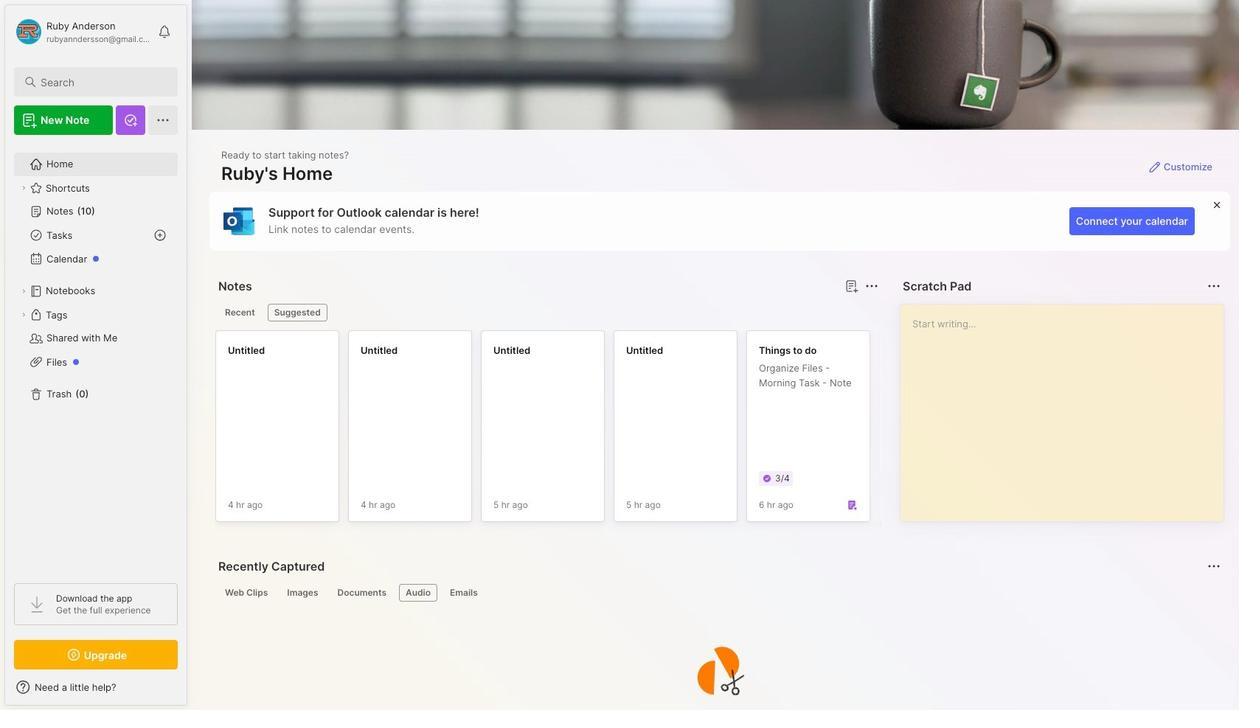 Task type: vqa. For each thing, say whether or not it's contained in the screenshot.
More actions icon
yes



Task type: locate. For each thing, give the bounding box(es) containing it.
1 more actions field from the left
[[862, 276, 883, 297]]

none search field inside main element
[[41, 73, 165, 91]]

WHAT'S NEW field
[[5, 676, 187, 700]]

0 vertical spatial tab list
[[218, 304, 877, 322]]

Start writing… text field
[[913, 305, 1224, 510]]

0 horizontal spatial more actions field
[[862, 276, 883, 297]]

2 tab list from the top
[[218, 584, 1219, 602]]

1 horizontal spatial more actions field
[[1204, 276, 1225, 297]]

tab list
[[218, 304, 877, 322], [218, 584, 1219, 602]]

tree inside main element
[[5, 144, 187, 570]]

tree
[[5, 144, 187, 570]]

1 vertical spatial tab list
[[218, 584, 1219, 602]]

more actions image
[[863, 277, 881, 295]]

None search field
[[41, 73, 165, 91]]

More actions field
[[862, 276, 883, 297], [1204, 276, 1225, 297]]

row group
[[215, 331, 1240, 531]]

tab
[[218, 304, 262, 322], [268, 304, 327, 322], [218, 584, 275, 602], [281, 584, 325, 602], [331, 584, 393, 602], [399, 584, 438, 602], [443, 584, 485, 602]]



Task type: describe. For each thing, give the bounding box(es) containing it.
main element
[[0, 0, 192, 711]]

expand tags image
[[19, 311, 28, 320]]

Search text field
[[41, 75, 165, 89]]

Account field
[[14, 17, 151, 46]]

expand notebooks image
[[19, 287, 28, 296]]

click to collapse image
[[186, 683, 197, 701]]

2 more actions field from the left
[[1204, 276, 1225, 297]]

1 tab list from the top
[[218, 304, 877, 322]]

more actions image
[[1206, 277, 1224, 295]]



